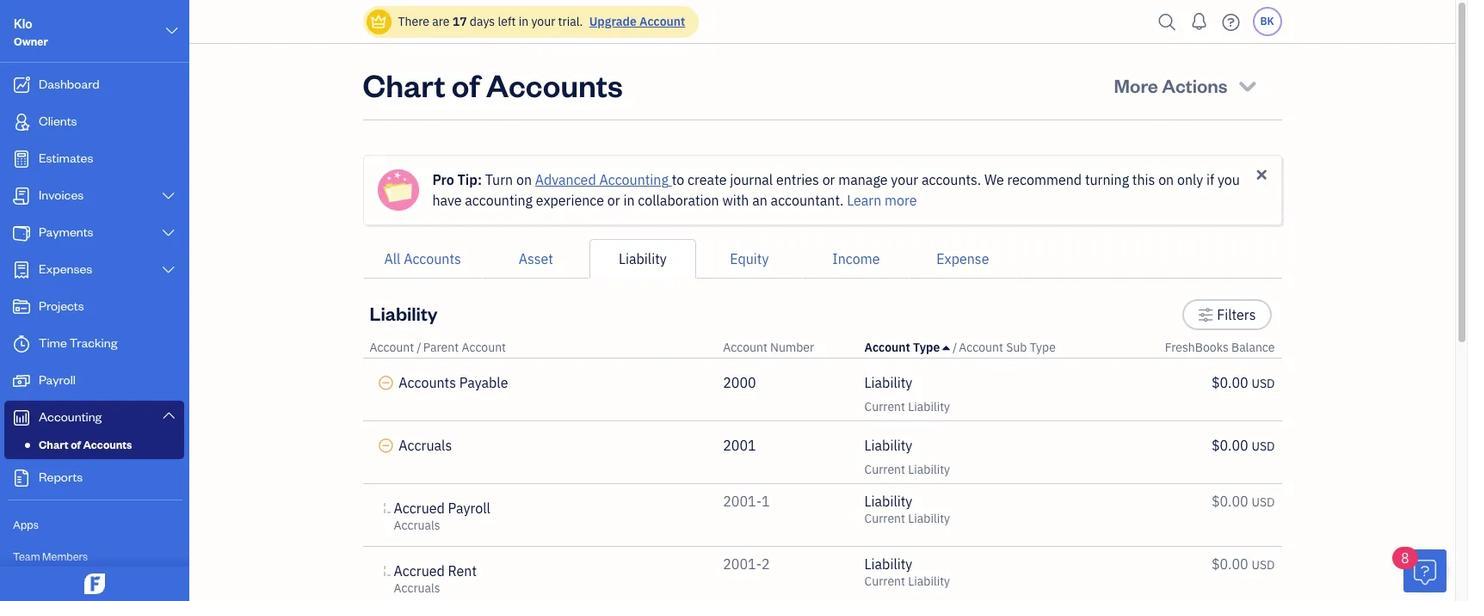 Task type: describe. For each thing, give the bounding box(es) containing it.
accrued for accrued rent
[[394, 563, 445, 580]]

accounting link
[[4, 401, 184, 435]]

2000
[[723, 374, 756, 392]]

freshbooks balance
[[1165, 340, 1275, 355]]

notifications image
[[1186, 4, 1213, 39]]

usd for 2001-2
[[1252, 558, 1275, 573]]

8 button
[[1393, 547, 1447, 593]]

more actions button
[[1099, 65, 1275, 106]]

more
[[885, 192, 917, 209]]

chevron large down image for accounting
[[161, 409, 176, 423]]

sub
[[1006, 340, 1027, 355]]

chevron large down image
[[161, 189, 176, 203]]

balance
[[1232, 340, 1275, 355]]

2001
[[723, 437, 756, 454]]

bk button
[[1253, 7, 1282, 36]]

team members link
[[4, 542, 184, 572]]

freshbooks image
[[81, 574, 108, 595]]

more actions
[[1114, 73, 1228, 97]]

learn more
[[847, 192, 917, 209]]

payments link
[[4, 216, 184, 251]]

resource center badge image
[[1404, 550, 1447, 593]]

payments
[[39, 224, 93, 240]]

$0.00 for 2001
[[1212, 437, 1249, 454]]

estimates
[[39, 150, 93, 166]]

there
[[398, 14, 429, 29]]

reports
[[39, 469, 83, 485]]

payment image
[[11, 225, 32, 242]]

we
[[985, 171, 1004, 189]]

create
[[688, 171, 727, 189]]

an
[[752, 192, 768, 209]]

filters
[[1217, 306, 1256, 324]]

collaboration
[[638, 192, 719, 209]]

usd for 2000
[[1252, 376, 1275, 392]]

chevrondown image
[[1236, 73, 1260, 97]]

to
[[672, 171, 684, 189]]

are
[[432, 14, 450, 29]]

account up payable
[[462, 340, 506, 355]]

chevron large down image for payments
[[161, 226, 176, 240]]

money image
[[11, 373, 32, 390]]

left
[[498, 14, 516, 29]]

account for account number
[[723, 340, 768, 355]]

report image
[[11, 470, 32, 487]]

usd for 2001
[[1252, 439, 1275, 454]]

liability current liability for 2001-1
[[865, 493, 950, 527]]

liability button
[[590, 239, 696, 279]]

close image
[[1254, 167, 1270, 183]]

accrued payroll accruals
[[394, 500, 491, 534]]

if
[[1207, 171, 1215, 189]]

crown image
[[370, 12, 388, 31]]

accruals for rent
[[394, 581, 440, 596]]

only
[[1177, 171, 1203, 189]]

apps
[[13, 518, 39, 532]]

on inside to create journal entries or manage your accounts. we recommend turning this on only if  you have accounting experience or in collaboration with an accountant.
[[1159, 171, 1174, 189]]

pro
[[433, 171, 454, 189]]

dashboard
[[39, 76, 100, 92]]

all
[[384, 250, 401, 268]]

days
[[470, 14, 495, 29]]

account type
[[865, 340, 940, 355]]

1 horizontal spatial or
[[823, 171, 835, 189]]

in inside to create journal entries or manage your accounts. we recommend turning this on only if  you have accounting experience or in collaboration with an accountant.
[[624, 192, 635, 209]]

this
[[1133, 171, 1155, 189]]

liability inside button
[[619, 250, 667, 268]]

liability current liability for 2000
[[865, 374, 950, 415]]

pro tip: turn on advanced accounting
[[433, 171, 669, 189]]

chart of accounts inside the main element
[[39, 438, 132, 452]]

turn
[[485, 171, 513, 189]]

klo
[[14, 15, 32, 32]]

2001-2
[[723, 556, 770, 573]]

experience
[[536, 192, 604, 209]]

team
[[13, 550, 40, 564]]

have
[[433, 192, 462, 209]]

projects link
[[4, 290, 184, 325]]

all accounts
[[384, 250, 461, 268]]

parent
[[423, 340, 459, 355]]

tip:
[[458, 171, 482, 189]]

asset
[[519, 250, 553, 268]]

0 vertical spatial accruals
[[399, 437, 452, 454]]

$0.00 for 2000
[[1212, 374, 1249, 392]]

learn more link
[[847, 192, 917, 209]]

account for account / parent account
[[370, 340, 414, 355]]

$0.00 for 2001-2
[[1212, 556, 1249, 573]]

estimates link
[[4, 142, 184, 177]]

entries
[[776, 171, 819, 189]]

$0.00 for 2001-1
[[1212, 493, 1249, 510]]

reports link
[[4, 461, 184, 497]]

accounts payable
[[399, 374, 508, 392]]

accounts.
[[922, 171, 981, 189]]

1 type from the left
[[913, 340, 940, 355]]

asset button
[[483, 239, 590, 279]]

8
[[1401, 550, 1410, 567]]

current for 2001
[[865, 462, 905, 478]]

invoices link
[[4, 179, 184, 214]]

payable
[[459, 374, 508, 392]]

upgrade account link
[[586, 14, 685, 29]]

accounting
[[465, 192, 533, 209]]

settings image
[[1198, 305, 1214, 325]]

chart image
[[11, 410, 32, 427]]

0 vertical spatial in
[[519, 14, 529, 29]]

2 / from the left
[[953, 340, 957, 355]]

1
[[762, 493, 770, 510]]

current for 2000
[[865, 399, 905, 415]]

17
[[453, 14, 467, 29]]

expense
[[937, 250, 989, 268]]

current for 2001-2
[[865, 574, 905, 590]]

time tracking
[[39, 335, 117, 351]]

trial.
[[558, 14, 583, 29]]

members
[[42, 550, 88, 564]]

bk
[[1261, 15, 1274, 28]]

invoice image
[[11, 188, 32, 205]]

2001- for 2
[[723, 556, 762, 573]]



Task type: locate. For each thing, give the bounding box(es) containing it.
accruals down accrued payroll accruals
[[394, 581, 440, 596]]

your for in
[[531, 14, 555, 29]]

0 horizontal spatial chart of accounts
[[39, 438, 132, 452]]

in down advanced accounting link
[[624, 192, 635, 209]]

2 $0.00 from the top
[[1212, 437, 1249, 454]]

account for account sub type
[[959, 340, 1004, 355]]

/ right caretup icon
[[953, 340, 957, 355]]

payroll right money icon
[[39, 372, 76, 388]]

client image
[[11, 114, 32, 131]]

chart inside the main element
[[39, 438, 69, 452]]

learn
[[847, 192, 882, 209]]

0 vertical spatial accounting
[[599, 171, 669, 189]]

your inside to create journal entries or manage your accounts. we recommend turning this on only if  you have accounting experience or in collaboration with an accountant.
[[891, 171, 919, 189]]

1 on from the left
[[516, 171, 532, 189]]

number
[[770, 340, 814, 355]]

1 vertical spatial chart of accounts
[[39, 438, 132, 452]]

accruals inside accrued payroll accruals
[[394, 518, 440, 534]]

liability
[[619, 250, 667, 268], [370, 301, 438, 325], [865, 374, 913, 392], [908, 399, 950, 415], [865, 437, 913, 454], [908, 462, 950, 478], [865, 493, 913, 510], [908, 511, 950, 527], [865, 556, 913, 573], [908, 574, 950, 590]]

timer image
[[11, 336, 32, 353]]

1 horizontal spatial chart
[[363, 65, 446, 105]]

chevron large down image inside the payments link
[[161, 226, 176, 240]]

time
[[39, 335, 67, 351]]

your left trial.
[[531, 14, 555, 29]]

klo owner
[[14, 15, 48, 48]]

all accounts button
[[363, 239, 483, 279]]

clients link
[[4, 105, 184, 140]]

expense image
[[11, 262, 32, 279]]

1 vertical spatial your
[[891, 171, 919, 189]]

/ left "parent"
[[417, 340, 422, 355]]

invoices
[[39, 187, 84, 203]]

accruals for payroll
[[394, 518, 440, 534]]

1 horizontal spatial accounting
[[599, 171, 669, 189]]

1 vertical spatial or
[[608, 192, 620, 209]]

expense button
[[910, 239, 1016, 279]]

your for manage
[[891, 171, 919, 189]]

account left "parent"
[[370, 340, 414, 355]]

chart of accounts down accounting link
[[39, 438, 132, 452]]

0 horizontal spatial on
[[516, 171, 532, 189]]

1 vertical spatial payroll
[[448, 500, 491, 517]]

account / parent account
[[370, 340, 506, 355]]

accounts inside all accounts button
[[404, 250, 461, 268]]

1 liability current liability from the top
[[865, 374, 950, 415]]

accruals up accrued rent accruals
[[394, 518, 440, 534]]

account sub type
[[959, 340, 1056, 355]]

$0.00 usd
[[1212, 374, 1275, 392], [1212, 437, 1275, 454], [1212, 493, 1275, 510], [1212, 556, 1275, 573]]

0 horizontal spatial accounting
[[39, 409, 102, 425]]

1 horizontal spatial payroll
[[448, 500, 491, 517]]

search image
[[1154, 9, 1181, 35]]

accrued for accrued payroll
[[394, 500, 445, 517]]

go to help image
[[1218, 9, 1245, 35]]

1 2001- from the top
[[723, 493, 762, 510]]

account left caretup icon
[[865, 340, 910, 355]]

$0.00
[[1212, 374, 1249, 392], [1212, 437, 1249, 454], [1212, 493, 1249, 510], [1212, 556, 1249, 573]]

0 vertical spatial of
[[452, 65, 480, 105]]

or up accountant.
[[823, 171, 835, 189]]

0 horizontal spatial chart
[[39, 438, 69, 452]]

2 $0.00 usd from the top
[[1212, 437, 1275, 454]]

type
[[913, 340, 940, 355], [1030, 340, 1056, 355]]

type left caretup icon
[[913, 340, 940, 355]]

equity button
[[696, 239, 803, 279]]

dashboard image
[[11, 77, 32, 94]]

accrued inside accrued payroll accruals
[[394, 500, 445, 517]]

$0.00 usd for 2001-2
[[1212, 556, 1275, 573]]

team members
[[13, 550, 88, 564]]

4 $0.00 from the top
[[1212, 556, 1249, 573]]

your
[[531, 14, 555, 29], [891, 171, 919, 189]]

upgrade
[[589, 14, 637, 29]]

2
[[762, 556, 770, 573]]

/
[[417, 340, 422, 355], [953, 340, 957, 355]]

rent
[[448, 563, 477, 580]]

1 / from the left
[[417, 340, 422, 355]]

2001- down 2001
[[723, 493, 762, 510]]

0 horizontal spatial type
[[913, 340, 940, 355]]

income
[[833, 250, 880, 268]]

2001- down 2001-1
[[723, 556, 762, 573]]

1 current from the top
[[865, 399, 905, 415]]

accounts down account / parent account
[[399, 374, 456, 392]]

journal
[[730, 171, 773, 189]]

1 horizontal spatial /
[[953, 340, 957, 355]]

1 horizontal spatial in
[[624, 192, 635, 209]]

current for 2001-1
[[865, 511, 905, 527]]

your up more
[[891, 171, 919, 189]]

of
[[452, 65, 480, 105], [71, 438, 81, 452]]

2 liability current liability from the top
[[865, 437, 950, 478]]

1 vertical spatial accrued
[[394, 563, 445, 580]]

equity
[[730, 250, 769, 268]]

2 accrued from the top
[[394, 563, 445, 580]]

account number
[[723, 340, 814, 355]]

tracking
[[69, 335, 117, 351]]

1 $0.00 usd from the top
[[1212, 374, 1275, 392]]

recommend
[[1008, 171, 1082, 189]]

0 vertical spatial accrued
[[394, 500, 445, 517]]

advanced
[[535, 171, 596, 189]]

1 vertical spatial in
[[624, 192, 635, 209]]

0 horizontal spatial /
[[417, 340, 422, 355]]

$0.00 usd for 2001-1
[[1212, 493, 1275, 510]]

on right turn
[[516, 171, 532, 189]]

2001-
[[723, 493, 762, 510], [723, 556, 762, 573]]

liability current liability
[[865, 374, 950, 415], [865, 437, 950, 478], [865, 493, 950, 527], [865, 556, 950, 590]]

2 vertical spatial accruals
[[394, 581, 440, 596]]

0 horizontal spatial payroll
[[39, 372, 76, 388]]

2001- for 1
[[723, 493, 762, 510]]

caretup image
[[943, 341, 950, 355]]

turning
[[1085, 171, 1129, 189]]

chart of accounts
[[363, 65, 623, 105], [39, 438, 132, 452]]

liability current liability for 2001-2
[[865, 556, 950, 590]]

chart up reports
[[39, 438, 69, 452]]

account type button
[[865, 340, 950, 355]]

advanced accounting link
[[535, 171, 672, 189]]

accruals
[[399, 437, 452, 454], [394, 518, 440, 534], [394, 581, 440, 596]]

manage
[[839, 171, 888, 189]]

1 vertical spatial chart
[[39, 438, 69, 452]]

accruals inside accrued rent accruals
[[394, 581, 440, 596]]

0 vertical spatial or
[[823, 171, 835, 189]]

0 vertical spatial 2001-
[[723, 493, 762, 510]]

0 horizontal spatial in
[[519, 14, 529, 29]]

current
[[865, 399, 905, 415], [865, 462, 905, 478], [865, 511, 905, 527], [865, 574, 905, 590]]

with
[[723, 192, 749, 209]]

accounting
[[599, 171, 669, 189], [39, 409, 102, 425]]

2 on from the left
[[1159, 171, 1174, 189]]

accrued left rent
[[394, 563, 445, 580]]

liability current liability for 2001
[[865, 437, 950, 478]]

accounting left to
[[599, 171, 669, 189]]

freshbooks
[[1165, 340, 1229, 355]]

main element
[[0, 0, 245, 602]]

0 vertical spatial payroll
[[39, 372, 76, 388]]

estimate image
[[11, 151, 32, 168]]

in right left
[[519, 14, 529, 29]]

0 vertical spatial your
[[531, 14, 555, 29]]

time tracking link
[[4, 327, 184, 362]]

0 vertical spatial chart of accounts
[[363, 65, 623, 105]]

3 $0.00 from the top
[[1212, 493, 1249, 510]]

1 horizontal spatial chart of accounts
[[363, 65, 623, 105]]

accrued
[[394, 500, 445, 517], [394, 563, 445, 580]]

account right caretup icon
[[959, 340, 1004, 355]]

more
[[1114, 73, 1158, 97]]

1 horizontal spatial your
[[891, 171, 919, 189]]

account
[[640, 14, 685, 29], [370, 340, 414, 355], [462, 340, 506, 355], [723, 340, 768, 355], [865, 340, 910, 355], [959, 340, 1004, 355]]

project image
[[11, 299, 32, 316]]

accounts right all
[[404, 250, 461, 268]]

4 liability current liability from the top
[[865, 556, 950, 590]]

accruals down accounts payable
[[399, 437, 452, 454]]

1 $0.00 from the top
[[1212, 374, 1249, 392]]

1 horizontal spatial of
[[452, 65, 480, 105]]

usd for 2001-1
[[1252, 495, 1275, 510]]

1 vertical spatial 2001-
[[723, 556, 762, 573]]

3 $0.00 usd from the top
[[1212, 493, 1275, 510]]

1 vertical spatial of
[[71, 438, 81, 452]]

2 usd from the top
[[1252, 439, 1275, 454]]

clients
[[39, 113, 77, 129]]

accounting up chart of accounts link on the left
[[39, 409, 102, 425]]

accounting inside the main element
[[39, 409, 102, 425]]

chart
[[363, 65, 446, 105], [39, 438, 69, 452]]

accounts down there are 17 days left in your trial. upgrade account
[[486, 65, 623, 105]]

filters button
[[1183, 300, 1272, 331]]

to create journal entries or manage your accounts. we recommend turning this on only if  you have accounting experience or in collaboration with an accountant.
[[433, 171, 1240, 209]]

chevron large down image inside accounting link
[[161, 409, 176, 423]]

0 horizontal spatial of
[[71, 438, 81, 452]]

2 2001- from the top
[[723, 556, 762, 573]]

apps link
[[4, 510, 184, 541]]

0 vertical spatial chart
[[363, 65, 446, 105]]

owner
[[14, 34, 48, 48]]

payroll inside accrued payroll accruals
[[448, 500, 491, 517]]

0 horizontal spatial or
[[608, 192, 620, 209]]

dashboard link
[[4, 68, 184, 103]]

2001-1
[[723, 493, 770, 510]]

chart of accounts down days
[[363, 65, 623, 105]]

of inside the main element
[[71, 438, 81, 452]]

$0.00 usd for 2001
[[1212, 437, 1275, 454]]

4 $0.00 usd from the top
[[1212, 556, 1275, 573]]

3 current from the top
[[865, 511, 905, 527]]

accounts inside chart of accounts link
[[83, 438, 132, 452]]

1 vertical spatial accounting
[[39, 409, 102, 425]]

1 accrued from the top
[[394, 500, 445, 517]]

expenses
[[39, 261, 92, 277]]

of down the 17
[[452, 65, 480, 105]]

payroll up rent
[[448, 500, 491, 517]]

account up 2000
[[723, 340, 768, 355]]

2 type from the left
[[1030, 340, 1056, 355]]

accrued up accrued rent accruals
[[394, 500, 445, 517]]

0 horizontal spatial your
[[531, 14, 555, 29]]

1 horizontal spatial on
[[1159, 171, 1174, 189]]

chart of accounts link
[[8, 435, 181, 455]]

on right this
[[1159, 171, 1174, 189]]

accrued rent accruals
[[394, 563, 477, 596]]

projects
[[39, 298, 84, 314]]

2 current from the top
[[865, 462, 905, 478]]

1 horizontal spatial type
[[1030, 340, 1056, 355]]

1 usd from the top
[[1252, 376, 1275, 392]]

or
[[823, 171, 835, 189], [608, 192, 620, 209]]

payroll inside the main element
[[39, 372, 76, 388]]

income button
[[803, 239, 910, 279]]

or down advanced accounting link
[[608, 192, 620, 209]]

you
[[1218, 171, 1240, 189]]

3 liability current liability from the top
[[865, 493, 950, 527]]

chart down there
[[363, 65, 446, 105]]

chevron large down image for expenses
[[161, 263, 176, 277]]

of down accounting link
[[71, 438, 81, 452]]

type right sub
[[1030, 340, 1056, 355]]

1 vertical spatial accruals
[[394, 518, 440, 534]]

$0.00 usd for 2000
[[1212, 374, 1275, 392]]

there are 17 days left in your trial. upgrade account
[[398, 14, 685, 29]]

chevron large down image
[[164, 21, 180, 41], [161, 226, 176, 240], [161, 263, 176, 277], [161, 409, 176, 423]]

accounts down accounting link
[[83, 438, 132, 452]]

account right upgrade
[[640, 14, 685, 29]]

accrued inside accrued rent accruals
[[394, 563, 445, 580]]

4 usd from the top
[[1252, 558, 1275, 573]]

3 usd from the top
[[1252, 495, 1275, 510]]

account for account type
[[865, 340, 910, 355]]

4 current from the top
[[865, 574, 905, 590]]



Task type: vqa. For each thing, say whether or not it's contained in the screenshot.
'21' button
no



